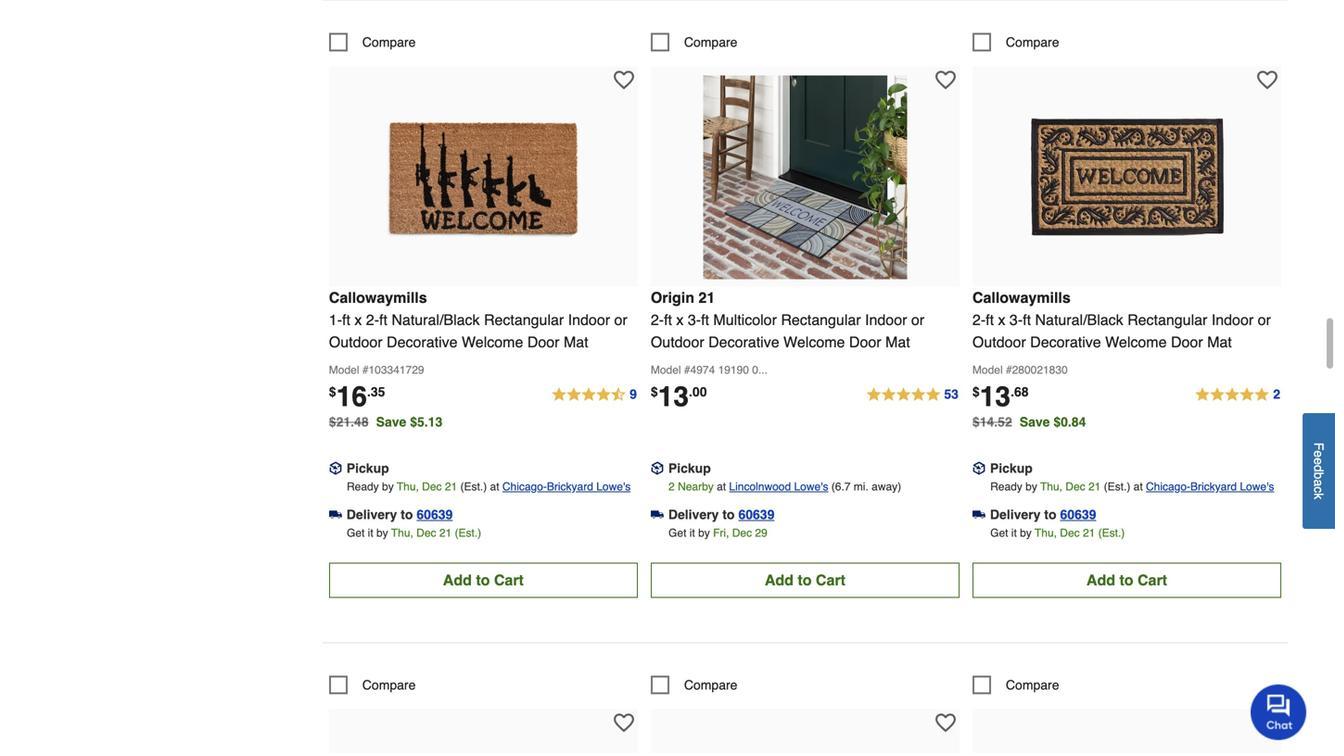 Task type: describe. For each thing, give the bounding box(es) containing it.
(6.7
[[832, 481, 851, 494]]

add to cart for second add to cart button
[[765, 572, 846, 589]]

mat for 2-ft x 3-ft natural/black rectangular indoor or outdoor decorative welcome door mat
[[1207, 334, 1232, 351]]

5 stars image for $ 13 .68
[[1195, 384, 1282, 406]]

callowaymills 1-ft x 2-ft natural/black rectangular indoor or outdoor decorative welcome door mat
[[329, 289, 628, 351]]

natural/black for 2-
[[392, 311, 480, 329]]

3 60639 button from the left
[[1060, 506, 1096, 524]]

2 nearby at lincolnwood lowe's (6.7 mi. away)
[[669, 481, 901, 494]]

it for first 60639 button from right
[[1011, 527, 1017, 540]]

ready for pickup image
[[347, 481, 379, 494]]

3- inside origin 21 2-ft x 3-ft multicolor rectangular indoor or outdoor decorative welcome door mat
[[688, 311, 701, 329]]

3 60639 from the left
[[1060, 508, 1096, 522]]

rectangular inside origin 21 2-ft x 3-ft multicolor rectangular indoor or outdoor decorative welcome door mat
[[781, 311, 861, 329]]

model for 2-ft x 3-ft natural/black rectangular indoor or outdoor decorative welcome door mat
[[973, 364, 1003, 377]]

f e e d b a c k button
[[1303, 413, 1335, 529]]

decorative for 2-
[[1030, 334, 1101, 351]]

chicago- for the chicago-brickyard lowe's button related to first 60639 button from right
[[1146, 481, 1191, 494]]

2 lowe's from the left
[[794, 481, 828, 494]]

$14.52 save $0.84
[[973, 415, 1086, 430]]

compare for 1002717624 element
[[1006, 678, 1059, 693]]

mi.
[[854, 481, 869, 494]]

$ for $ 13 .00
[[651, 385, 658, 400]]

1-
[[329, 311, 342, 329]]

door inside origin 21 2-ft x 3-ft multicolor rectangular indoor or outdoor decorative welcome door mat
[[849, 334, 881, 351]]

lincolnwood lowe's button
[[729, 478, 828, 496]]

away)
[[872, 481, 901, 494]]

multicolor
[[713, 311, 777, 329]]

1002717624 element
[[973, 676, 1059, 695]]

2 e from the top
[[1312, 458, 1326, 465]]

indoor inside origin 21 2-ft x 3-ft multicolor rectangular indoor or outdoor decorative welcome door mat
[[865, 311, 907, 329]]

welcome for callowaymills 2-ft x 3-ft natural/black rectangular indoor or outdoor decorative welcome door mat
[[1105, 334, 1167, 351]]

callowaymills 1-ft x 2-ft natural/black rectangular indoor or outdoor decorative welcome door mat image
[[381, 75, 585, 279]]

get for truck filled icon corresponding to get it by fri, dec 29
[[669, 527, 687, 540]]

$ for $ 16 .35
[[329, 385, 336, 400]]

d
[[1312, 465, 1326, 472]]

f e e d b a c k
[[1312, 443, 1326, 500]]

actual price $13.00 element
[[651, 381, 707, 413]]

1002724180 element
[[329, 33, 416, 51]]

add for second add to cart button
[[765, 572, 794, 589]]

ready by thu, dec 21 (est.) at chicago-brickyard lowe's for third 60639 button from the right
[[347, 481, 631, 494]]

0 horizontal spatial heart outline image
[[935, 713, 956, 734]]

mat for 1-ft x 2-ft natural/black rectangular indoor or outdoor decorative welcome door mat
[[564, 334, 588, 351]]

x for 2-
[[998, 311, 1006, 329]]

callowaymills 2-ft x 3-ft natural/black rectangular indoor or outdoor decorative welcome door mat image
[[1025, 75, 1229, 279]]

get it by thu, dec 21 (est.) for first 60639 button from right
[[990, 527, 1125, 540]]

$ 13 .00
[[651, 381, 707, 413]]

2 button
[[1195, 384, 1282, 406]]

get it by thu, dec 21 (est.) for third 60639 button from the right
[[347, 527, 481, 540]]

get for truck filled icon associated with get it by thu, dec 21 (est.)
[[990, 527, 1008, 540]]

2 60639 button from the left
[[739, 506, 775, 524]]

2 for 2 nearby at lincolnwood lowe's (6.7 mi. away)
[[669, 481, 675, 494]]

2 60639 from the left
[[739, 508, 775, 522]]

save for 16
[[376, 415, 406, 430]]

decorative for 1-
[[387, 334, 458, 351]]

add to cart for 3rd add to cart button from right
[[443, 572, 524, 589]]

3 add to cart button from the left
[[973, 563, 1282, 598]]

ready for pickup icon for ready by
[[990, 481, 1023, 494]]

model # 4974 19190 0...
[[651, 364, 768, 377]]

3 at from the left
[[1134, 481, 1143, 494]]

ready by thu, dec 21 (est.) at chicago-brickyard lowe's for first 60639 button from right
[[990, 481, 1274, 494]]

it for third 60639 button from the right
[[368, 527, 373, 540]]

natural/black for 3-
[[1035, 311, 1124, 329]]

1 e from the top
[[1312, 451, 1326, 458]]

9 button
[[551, 384, 638, 406]]

280021830
[[1012, 364, 1068, 377]]

c
[[1312, 487, 1326, 493]]

or for 1-ft x 2-ft natural/black rectangular indoor or outdoor decorative welcome door mat
[[614, 311, 628, 329]]

welcome for callowaymills 1-ft x 2-ft natural/black rectangular indoor or outdoor decorative welcome door mat
[[462, 334, 523, 351]]

origin 21 2-ft x 3-ft multicolor rectangular indoor or outdoor decorative welcome door mat
[[651, 289, 925, 351]]

a
[[1312, 480, 1326, 487]]

4.5 stars image
[[551, 384, 638, 406]]

add for 1st add to cart button from the right
[[1087, 572, 1116, 589]]

delivery to 60639 for third 60639 button from the right
[[347, 508, 453, 522]]

2 ft from the left
[[379, 311, 388, 329]]

door for 1-ft x 2-ft natural/black rectangular indoor or outdoor decorative welcome door mat
[[527, 334, 560, 351]]

x for 1-
[[355, 311, 362, 329]]

delivery to 60639 for first 60639 button from right
[[990, 508, 1096, 522]]

compare for 1002717658 element
[[684, 678, 738, 693]]

.35
[[367, 385, 385, 400]]

or inside origin 21 2-ft x 3-ft multicolor rectangular indoor or outdoor decorative welcome door mat
[[911, 311, 925, 329]]

actual price $13.68 element
[[973, 381, 1029, 413]]

k
[[1312, 493, 1326, 500]]

3 pickup from the left
[[990, 461, 1033, 476]]

get it by fri, dec 29
[[669, 527, 768, 540]]

1 pickup from the left
[[347, 461, 389, 476]]

$5.13
[[410, 415, 443, 430]]

it for 2nd 60639 button from left
[[690, 527, 695, 540]]

by for truck filled icon corresponding to get it by fri, dec 29
[[698, 527, 710, 540]]

origin 21 2-ft x 3-ft multicolor rectangular indoor or outdoor decorative welcome door mat image
[[703, 75, 907, 279]]

b
[[1312, 472, 1326, 480]]

model for 2-ft x 3-ft multicolor rectangular indoor or outdoor decorative welcome door mat
[[651, 364, 681, 377]]

1 ft from the left
[[342, 311, 350, 329]]

# for callowaymills 1-ft x 2-ft natural/black rectangular indoor or outdoor decorative welcome door mat
[[362, 364, 369, 377]]

2 brickyard from the left
[[1191, 481, 1237, 494]]

compare for 1002724180 element
[[362, 35, 416, 49]]

6 ft from the left
[[1023, 311, 1031, 329]]

callowaymills for 3-
[[973, 289, 1071, 306]]

add for 3rd add to cart button from right
[[443, 572, 472, 589]]



Task type: vqa. For each thing, say whether or not it's contained in the screenshot.
the rightmost "Water"
no



Task type: locate. For each thing, give the bounding box(es) containing it.
3 outdoor from the left
[[973, 334, 1026, 351]]

truck filled image
[[651, 509, 664, 522], [973, 509, 986, 522]]

welcome inside callowaymills 2-ft x 3-ft natural/black rectangular indoor or outdoor decorative welcome door mat
[[1105, 334, 1167, 351]]

1 horizontal spatial get it by thu, dec 21 (est.)
[[990, 527, 1125, 540]]

2 at from the left
[[717, 481, 726, 494]]

1 truck filled image from the left
[[651, 509, 664, 522]]

x
[[355, 311, 362, 329], [676, 311, 684, 329], [998, 311, 1006, 329]]

3 welcome from the left
[[1105, 334, 1167, 351]]

0 horizontal spatial outdoor
[[329, 334, 383, 351]]

truck filled image for get it by thu, dec 21 (est.)
[[973, 509, 986, 522]]

2 cart from the left
[[816, 572, 846, 589]]

cart for 3rd add to cart button from right
[[494, 572, 524, 589]]

ready by thu, dec 21 (est.) at chicago-brickyard lowe's down the $5.13
[[347, 481, 631, 494]]

decorative down multicolor
[[709, 334, 779, 351]]

or inside callowaymills 2-ft x 3-ft natural/black rectangular indoor or outdoor decorative welcome door mat
[[1258, 311, 1271, 329]]

or
[[614, 311, 628, 329], [911, 311, 925, 329], [1258, 311, 1271, 329]]

$21.48
[[329, 415, 369, 430]]

1 door from the left
[[527, 334, 560, 351]]

add to cart
[[443, 572, 524, 589], [765, 572, 846, 589], [1087, 572, 1167, 589]]

1 horizontal spatial add to cart
[[765, 572, 846, 589]]

1 callowaymills from the left
[[329, 289, 427, 306]]

chicago-brickyard lowe's button for third 60639 button from the right
[[502, 478, 631, 496]]

# up .35
[[362, 364, 369, 377]]

2 horizontal spatial 2-
[[973, 311, 986, 329]]

pickup right pickup image
[[347, 461, 389, 476]]

3 or from the left
[[1258, 311, 1271, 329]]

pickup up "nearby"
[[668, 461, 711, 476]]

compare inside 1002717624 element
[[1006, 678, 1059, 693]]

1 delivery to 60639 from the left
[[347, 508, 453, 522]]

outdoor up 4974
[[651, 334, 704, 351]]

1 horizontal spatial x
[[676, 311, 684, 329]]

2 13 from the left
[[980, 381, 1011, 413]]

it
[[368, 527, 373, 540], [690, 527, 695, 540], [1011, 527, 1017, 540]]

2- up model # 280021830
[[973, 311, 986, 329]]

2 horizontal spatial or
[[1258, 311, 1271, 329]]

delivery to 60639 for 2nd 60639 button from left
[[668, 508, 775, 522]]

1 horizontal spatial get
[[669, 527, 687, 540]]

welcome inside origin 21 2-ft x 3-ft multicolor rectangular indoor or outdoor decorative welcome door mat
[[784, 334, 845, 351]]

fri,
[[713, 527, 729, 540]]

2 horizontal spatial outdoor
[[973, 334, 1026, 351]]

origin
[[651, 289, 695, 306]]

2 horizontal spatial model
[[973, 364, 1003, 377]]

or up 4.5 stars image
[[614, 311, 628, 329]]

2 welcome from the left
[[784, 334, 845, 351]]

chicago-brickyard lowe's button for first 60639 button from right
[[1146, 478, 1274, 496]]

5 stars image containing 2
[[1195, 384, 1282, 406]]

or for 2-ft x 3-ft natural/black rectangular indoor or outdoor decorative welcome door mat
[[1258, 311, 1271, 329]]

2 door from the left
[[849, 334, 881, 351]]

1 horizontal spatial indoor
[[865, 311, 907, 329]]

# for callowaymills 2-ft x 3-ft natural/black rectangular indoor or outdoor decorative welcome door mat
[[1006, 364, 1012, 377]]

2 horizontal spatial 60639
[[1060, 508, 1096, 522]]

1 chicago-brickyard lowe's button from the left
[[502, 478, 631, 496]]

e up d
[[1312, 451, 1326, 458]]

2 truck filled image from the left
[[973, 509, 986, 522]]

13 right '9'
[[658, 381, 689, 413]]

get it by thu, dec 21 (est.)
[[347, 527, 481, 540], [990, 527, 1125, 540]]

save
[[376, 415, 406, 430], [1020, 415, 1050, 430]]

e
[[1312, 451, 1326, 458], [1312, 458, 1326, 465]]

0 horizontal spatial pickup
[[347, 461, 389, 476]]

compare inside 1002720396 element
[[362, 678, 416, 693]]

mat up 53 button
[[886, 334, 910, 351]]

pickup image
[[329, 462, 342, 475]]

pickup image for ready by
[[973, 462, 986, 475]]

actual price $16.35 element
[[329, 381, 385, 413]]

1 save from the left
[[376, 415, 406, 430]]

ready
[[347, 481, 379, 494], [990, 481, 1023, 494]]

3- inside callowaymills 2-ft x 3-ft natural/black rectangular indoor or outdoor decorative welcome door mat
[[1010, 311, 1023, 329]]

pickup image
[[651, 462, 664, 475], [973, 462, 986, 475]]

1 horizontal spatial truck filled image
[[973, 509, 986, 522]]

2 horizontal spatial it
[[1011, 527, 1017, 540]]

1 horizontal spatial heart outline image
[[1257, 70, 1278, 90]]

x up model # 280021830
[[998, 311, 1006, 329]]

1 ready from the left
[[347, 481, 379, 494]]

2 5 stars image from the left
[[1195, 384, 1282, 406]]

0 horizontal spatial #
[[362, 364, 369, 377]]

cart for 1st add to cart button from the right
[[1138, 572, 1167, 589]]

1 or from the left
[[614, 311, 628, 329]]

2 horizontal spatial door
[[1171, 334, 1203, 351]]

pickup image down $14.52
[[973, 462, 986, 475]]

$ right '53'
[[973, 385, 980, 400]]

2 ready by thu, dec 21 (est.) at chicago-brickyard lowe's from the left
[[990, 481, 1274, 494]]

1 outdoor from the left
[[329, 334, 383, 351]]

2 get it by thu, dec 21 (est.) from the left
[[990, 527, 1125, 540]]

1 60639 button from the left
[[417, 506, 453, 524]]

3 model from the left
[[973, 364, 1003, 377]]

9
[[630, 387, 637, 402]]

3 delivery from the left
[[990, 508, 1041, 522]]

0 horizontal spatial add to cart
[[443, 572, 524, 589]]

0 horizontal spatial 60639 button
[[417, 506, 453, 524]]

outdoor for 1-
[[329, 334, 383, 351]]

2 pickup from the left
[[668, 461, 711, 476]]

0 horizontal spatial 5 stars image
[[865, 384, 960, 406]]

5 stars image
[[865, 384, 960, 406], [1195, 384, 1282, 406]]

model # 103341729
[[329, 364, 424, 377]]

2 horizontal spatial lowe's
[[1240, 481, 1274, 494]]

add to cart for 1st add to cart button from the right
[[1087, 572, 1167, 589]]

2 model from the left
[[651, 364, 681, 377]]

callowaymills up the 1-
[[329, 289, 427, 306]]

3 $ from the left
[[973, 385, 980, 400]]

door up 4.5 stars image
[[527, 334, 560, 351]]

3 decorative from the left
[[1030, 334, 1101, 351]]

$ 13 .68
[[973, 381, 1029, 413]]

mat up 2 button
[[1207, 334, 1232, 351]]

1 # from the left
[[362, 364, 369, 377]]

dec
[[422, 481, 442, 494], [1066, 481, 1086, 494], [416, 527, 436, 540], [732, 527, 752, 540], [1060, 527, 1080, 540]]

2 delivery from the left
[[668, 508, 719, 522]]

1 delivery from the left
[[347, 508, 397, 522]]

60639
[[417, 508, 453, 522], [739, 508, 775, 522], [1060, 508, 1096, 522]]

get
[[347, 527, 365, 540], [669, 527, 687, 540], [990, 527, 1008, 540]]

2- inside origin 21 2-ft x 3-ft multicolor rectangular indoor or outdoor decorative welcome door mat
[[651, 311, 664, 329]]

$14.52
[[973, 415, 1012, 430]]

0 horizontal spatial add to cart button
[[329, 563, 638, 598]]

chicago- for the chicago-brickyard lowe's button related to third 60639 button from the right
[[502, 481, 547, 494]]

2 inside 5 stars image
[[1273, 387, 1281, 402]]

1 horizontal spatial save
[[1020, 415, 1050, 430]]

4974
[[690, 364, 715, 377]]

compare for '1002730184' element
[[1006, 35, 1059, 49]]

was price $21.48 element
[[329, 410, 376, 430]]

2 horizontal spatial welcome
[[1105, 334, 1167, 351]]

0 horizontal spatial chicago-brickyard lowe's button
[[502, 478, 631, 496]]

3 x from the left
[[998, 311, 1006, 329]]

1 horizontal spatial model
[[651, 364, 681, 377]]

or up 53 button
[[911, 311, 925, 329]]

natural/black
[[392, 311, 480, 329], [1035, 311, 1124, 329]]

lowe's left c
[[1240, 481, 1274, 494]]

decorative inside callowaymills 2-ft x 3-ft natural/black rectangular indoor or outdoor decorative welcome door mat
[[1030, 334, 1101, 351]]

x inside callowaymills 1-ft x 2-ft natural/black rectangular indoor or outdoor decorative welcome door mat
[[355, 311, 362, 329]]

(est.)
[[460, 481, 487, 494], [1104, 481, 1131, 494], [455, 527, 481, 540], [1099, 527, 1125, 540]]

1 add from the left
[[443, 572, 472, 589]]

1 horizontal spatial lowe's
[[794, 481, 828, 494]]

lowe's left "nearby"
[[596, 481, 631, 494]]

natural/black up 103341729
[[392, 311, 480, 329]]

3 rectangular from the left
[[1128, 311, 1208, 329]]

1 horizontal spatial cart
[[816, 572, 846, 589]]

door
[[527, 334, 560, 351], [849, 334, 881, 351], [1171, 334, 1203, 351]]

0 horizontal spatial brickyard
[[547, 481, 593, 494]]

mat inside origin 21 2-ft x 3-ft multicolor rectangular indoor or outdoor decorative welcome door mat
[[886, 334, 910, 351]]

3 lowe's from the left
[[1240, 481, 1274, 494]]

1 horizontal spatial delivery to 60639
[[668, 508, 775, 522]]

x down origin
[[676, 311, 684, 329]]

0 horizontal spatial cart
[[494, 572, 524, 589]]

door up 2 button
[[1171, 334, 1203, 351]]

1 add to cart button from the left
[[329, 563, 638, 598]]

1 2- from the left
[[366, 311, 379, 329]]

$ 16 .35
[[329, 381, 385, 413]]

2 delivery to 60639 from the left
[[668, 508, 775, 522]]

ready by thu, dec 21 (est.) at chicago-brickyard lowe's down $0.84
[[990, 481, 1274, 494]]

door inside callowaymills 1-ft x 2-ft natural/black rectangular indoor or outdoor decorative welcome door mat
[[527, 334, 560, 351]]

0 horizontal spatial natural/black
[[392, 311, 480, 329]]

callowaymills 2-ft x 3-ft natural/black rectangular indoor or outdoor decorative welcome door mat
[[973, 289, 1271, 351]]

2 horizontal spatial x
[[998, 311, 1006, 329]]

heart outline image
[[1257, 70, 1278, 90], [935, 713, 956, 734]]

mat
[[564, 334, 588, 351], [886, 334, 910, 351], [1207, 334, 1232, 351]]

2 outdoor from the left
[[651, 334, 704, 351]]

chat invite button image
[[1251, 684, 1307, 741]]

2 horizontal spatial add to cart
[[1087, 572, 1167, 589]]

0 horizontal spatial rectangular
[[484, 311, 564, 329]]

1 horizontal spatial 2-
[[651, 311, 664, 329]]

2 natural/black from the left
[[1035, 311, 1124, 329]]

0 horizontal spatial chicago-
[[502, 481, 547, 494]]

lowe's for first 60639 button from right
[[1240, 481, 1274, 494]]

indoor for 1-ft x 2-ft natural/black rectangular indoor or outdoor decorative welcome door mat
[[568, 311, 610, 329]]

2 save from the left
[[1020, 415, 1050, 430]]

13
[[658, 381, 689, 413], [980, 381, 1011, 413]]

2- inside callowaymills 1-ft x 2-ft natural/black rectangular indoor or outdoor decorative welcome door mat
[[366, 311, 379, 329]]

0 horizontal spatial mat
[[564, 334, 588, 351]]

$
[[329, 385, 336, 400], [651, 385, 658, 400], [973, 385, 980, 400]]

5 stars image for $ 13 .00
[[865, 384, 960, 406]]

1 60639 from the left
[[417, 508, 453, 522]]

save for 13
[[1020, 415, 1050, 430]]

decorative up 103341729
[[387, 334, 458, 351]]

16
[[336, 381, 367, 413]]

2 horizontal spatial at
[[1134, 481, 1143, 494]]

$ inside '$ 13 .68'
[[973, 385, 980, 400]]

13 up $14.52
[[980, 381, 1011, 413]]

$ inside the $ 16 .35
[[329, 385, 336, 400]]

by for truck filled image
[[376, 527, 388, 540]]

3 # from the left
[[1006, 364, 1012, 377]]

3 get from the left
[[990, 527, 1008, 540]]

welcome
[[462, 334, 523, 351], [784, 334, 845, 351], [1105, 334, 1167, 351]]

2 horizontal spatial add
[[1087, 572, 1116, 589]]

delivery for truck filled image
[[347, 508, 397, 522]]

e up b
[[1312, 458, 1326, 465]]

rectangular
[[484, 311, 564, 329], [781, 311, 861, 329], [1128, 311, 1208, 329]]

2 # from the left
[[684, 364, 690, 377]]

outdoor
[[329, 334, 383, 351], [651, 334, 704, 351], [973, 334, 1026, 351]]

ready down $21.48 at the left bottom of page
[[347, 481, 379, 494]]

1 horizontal spatial delivery
[[668, 508, 719, 522]]

chicago-
[[502, 481, 547, 494], [1146, 481, 1191, 494]]

0 horizontal spatial truck filled image
[[651, 509, 664, 522]]

$21.48 save $5.13
[[329, 415, 443, 430]]

callowaymills
[[329, 289, 427, 306], [973, 289, 1071, 306]]

2 chicago- from the left
[[1146, 481, 1191, 494]]

0 horizontal spatial model
[[329, 364, 359, 377]]

rectangular for 2-ft x 3-ft natural/black rectangular indoor or outdoor decorative welcome door mat
[[1128, 311, 1208, 329]]

indoor inside callowaymills 2-ft x 3-ft natural/black rectangular indoor or outdoor decorative welcome door mat
[[1212, 311, 1254, 329]]

chicago-brickyard lowe's button
[[502, 478, 631, 496], [1146, 478, 1274, 496]]

1 get it by thu, dec 21 (est.) from the left
[[347, 527, 481, 540]]

pickup down '$14.52 save $0.84'
[[990, 461, 1033, 476]]

ready by thu, dec 21 (est.) at chicago-brickyard lowe's
[[347, 481, 631, 494], [990, 481, 1274, 494]]

#
[[362, 364, 369, 377], [684, 364, 690, 377], [1006, 364, 1012, 377]]

2 3- from the left
[[1010, 311, 1023, 329]]

natural/black inside callowaymills 1-ft x 2-ft natural/black rectangular indoor or outdoor decorative welcome door mat
[[392, 311, 480, 329]]

1 horizontal spatial ready by thu, dec 21 (est.) at chicago-brickyard lowe's
[[990, 481, 1274, 494]]

1 3- from the left
[[688, 311, 701, 329]]

model
[[329, 364, 359, 377], [651, 364, 681, 377], [973, 364, 1003, 377]]

by
[[382, 481, 394, 494], [1026, 481, 1037, 494], [376, 527, 388, 540], [698, 527, 710, 540], [1020, 527, 1032, 540]]

13 for $ 13 .00
[[658, 381, 689, 413]]

0 horizontal spatial 13
[[658, 381, 689, 413]]

natural/black up 280021830
[[1035, 311, 1124, 329]]

# up .00
[[684, 364, 690, 377]]

2 mat from the left
[[886, 334, 910, 351]]

1 indoor from the left
[[568, 311, 610, 329]]

2 add to cart button from the left
[[651, 563, 960, 598]]

get for truck filled image
[[347, 527, 365, 540]]

ft
[[342, 311, 350, 329], [379, 311, 388, 329], [664, 311, 672, 329], [701, 311, 709, 329], [986, 311, 994, 329], [1023, 311, 1031, 329]]

x inside callowaymills 2-ft x 3-ft natural/black rectangular indoor or outdoor decorative welcome door mat
[[998, 311, 1006, 329]]

2 horizontal spatial mat
[[1207, 334, 1232, 351]]

5 ft from the left
[[986, 311, 994, 329]]

delivery to 60639
[[347, 508, 453, 522], [668, 508, 775, 522], [990, 508, 1096, 522]]

door for 2-ft x 3-ft natural/black rectangular indoor or outdoor decorative welcome door mat
[[1171, 334, 1203, 351]]

outdoor for 2-
[[973, 334, 1026, 351]]

1 $ from the left
[[329, 385, 336, 400]]

1 horizontal spatial brickyard
[[1191, 481, 1237, 494]]

2 horizontal spatial delivery
[[990, 508, 1041, 522]]

2 horizontal spatial delivery to 60639
[[990, 508, 1096, 522]]

4 ft from the left
[[701, 311, 709, 329]]

60639 button
[[417, 506, 453, 524], [739, 506, 775, 524], [1060, 506, 1096, 524]]

f
[[1312, 443, 1326, 451]]

delivery for truck filled icon associated with get it by thu, dec 21 (est.)
[[990, 508, 1041, 522]]

outdoor down the 1-
[[329, 334, 383, 351]]

3 add from the left
[[1087, 572, 1116, 589]]

compare
[[362, 35, 416, 49], [684, 35, 738, 49], [1006, 35, 1059, 49], [362, 678, 416, 693], [684, 678, 738, 693], [1006, 678, 1059, 693]]

door up 53 button
[[849, 334, 881, 351]]

0 horizontal spatial save
[[376, 415, 406, 430]]

2
[[1273, 387, 1281, 402], [669, 481, 675, 494]]

indoor
[[568, 311, 610, 329], [865, 311, 907, 329], [1212, 311, 1254, 329]]

compare inside 5002106489 "element"
[[684, 35, 738, 49]]

to
[[401, 508, 413, 522], [723, 508, 735, 522], [1044, 508, 1057, 522], [476, 572, 490, 589], [798, 572, 812, 589], [1120, 572, 1134, 589]]

2 horizontal spatial get
[[990, 527, 1008, 540]]

lowe's
[[596, 481, 631, 494], [794, 481, 828, 494], [1240, 481, 1274, 494]]

0 horizontal spatial pickup image
[[651, 462, 664, 475]]

3 delivery to 60639 from the left
[[990, 508, 1096, 522]]

mat inside callowaymills 1-ft x 2-ft natural/black rectangular indoor or outdoor decorative welcome door mat
[[564, 334, 588, 351]]

0 horizontal spatial x
[[355, 311, 362, 329]]

# for origin 21 2-ft x 3-ft multicolor rectangular indoor or outdoor decorative welcome door mat
[[684, 364, 690, 377]]

was price $14.52 element
[[973, 410, 1020, 430]]

truck filled image
[[329, 509, 342, 522]]

0 horizontal spatial 3-
[[688, 311, 701, 329]]

1 horizontal spatial #
[[684, 364, 690, 377]]

heart outline image
[[614, 70, 634, 90], [935, 70, 956, 90], [614, 713, 634, 734], [1257, 713, 1278, 734]]

1 horizontal spatial 13
[[980, 381, 1011, 413]]

lowe's for third 60639 button from the right
[[596, 481, 631, 494]]

brickyard
[[547, 481, 593, 494], [1191, 481, 1237, 494]]

0 horizontal spatial delivery
[[347, 508, 397, 522]]

1 horizontal spatial callowaymills
[[973, 289, 1071, 306]]

2 2- from the left
[[651, 311, 664, 329]]

29
[[755, 527, 768, 540]]

1 pickup image from the left
[[651, 462, 664, 475]]

2 or from the left
[[911, 311, 925, 329]]

truck filled image for get it by fri, dec 29
[[651, 509, 664, 522]]

2 horizontal spatial 60639 button
[[1060, 506, 1096, 524]]

2 indoor from the left
[[865, 311, 907, 329]]

1 horizontal spatial 60639 button
[[739, 506, 775, 524]]

rectangular inside callowaymills 2-ft x 3-ft natural/black rectangular indoor or outdoor decorative welcome door mat
[[1128, 311, 1208, 329]]

2 decorative from the left
[[709, 334, 779, 351]]

1 horizontal spatial rectangular
[[781, 311, 861, 329]]

2- right the 1-
[[366, 311, 379, 329]]

decorative
[[387, 334, 458, 351], [709, 334, 779, 351], [1030, 334, 1101, 351]]

1 horizontal spatial it
[[690, 527, 695, 540]]

callowaymills for 2-
[[329, 289, 427, 306]]

indoor up 53 button
[[865, 311, 907, 329]]

pickup image for 2 nearby
[[651, 462, 664, 475]]

2 add from the left
[[765, 572, 794, 589]]

1 natural/black from the left
[[392, 311, 480, 329]]

2 it from the left
[[690, 527, 695, 540]]

1002717658 element
[[651, 676, 738, 695]]

1 5 stars image from the left
[[865, 384, 960, 406]]

cart
[[494, 572, 524, 589], [816, 572, 846, 589], [1138, 572, 1167, 589]]

1 horizontal spatial at
[[717, 481, 726, 494]]

$ right '9'
[[651, 385, 658, 400]]

19190
[[718, 364, 749, 377]]

save down .35
[[376, 415, 406, 430]]

0 horizontal spatial at
[[490, 481, 499, 494]]

1 brickyard from the left
[[547, 481, 593, 494]]

1 13 from the left
[[658, 381, 689, 413]]

1 horizontal spatial 3-
[[1010, 311, 1023, 329]]

1 horizontal spatial 60639
[[739, 508, 775, 522]]

1 ready by thu, dec 21 (est.) at chicago-brickyard lowe's from the left
[[347, 481, 631, 494]]

lowe's left (6.7
[[794, 481, 828, 494]]

callowaymills inside callowaymills 1-ft x 2-ft natural/black rectangular indoor or outdoor decorative welcome door mat
[[329, 289, 427, 306]]

cart for second add to cart button
[[816, 572, 846, 589]]

by for truck filled icon associated with get it by thu, dec 21 (est.)
[[1020, 527, 1032, 540]]

1002730184 element
[[973, 33, 1059, 51]]

compare inside 1002724180 element
[[362, 35, 416, 49]]

1 horizontal spatial ready
[[990, 481, 1023, 494]]

1 horizontal spatial add
[[765, 572, 794, 589]]

1 horizontal spatial chicago-
[[1146, 481, 1191, 494]]

1 horizontal spatial decorative
[[709, 334, 779, 351]]

3 ft from the left
[[664, 311, 672, 329]]

$ up 'was price $21.48' element
[[329, 385, 336, 400]]

welcome inside callowaymills 1-ft x 2-ft natural/black rectangular indoor or outdoor decorative welcome door mat
[[462, 334, 523, 351]]

$ inside $ 13 .00
[[651, 385, 658, 400]]

2-
[[366, 311, 379, 329], [651, 311, 664, 329], [973, 311, 986, 329]]

1 horizontal spatial door
[[849, 334, 881, 351]]

1 horizontal spatial pickup
[[668, 461, 711, 476]]

0 horizontal spatial decorative
[[387, 334, 458, 351]]

1 horizontal spatial outdoor
[[651, 334, 704, 351]]

0 horizontal spatial 2-
[[366, 311, 379, 329]]

2 pickup image from the left
[[973, 462, 986, 475]]

1 horizontal spatial pickup image
[[973, 462, 986, 475]]

2- down origin
[[651, 311, 664, 329]]

1 horizontal spatial $
[[651, 385, 658, 400]]

# up .68
[[1006, 364, 1012, 377]]

natural/black inside callowaymills 2-ft x 3-ft natural/black rectangular indoor or outdoor decorative welcome door mat
[[1035, 311, 1124, 329]]

indoor up 2 button
[[1212, 311, 1254, 329]]

0 horizontal spatial delivery to 60639
[[347, 508, 453, 522]]

0 horizontal spatial lowe's
[[596, 481, 631, 494]]

3 door from the left
[[1171, 334, 1203, 351]]

compare inside 1002717658 element
[[684, 678, 738, 693]]

delivery
[[347, 508, 397, 522], [668, 508, 719, 522], [990, 508, 1041, 522]]

103341729
[[369, 364, 424, 377]]

0 horizontal spatial 2
[[669, 481, 675, 494]]

compare for 1002720396 element
[[362, 678, 416, 693]]

model up 16
[[329, 364, 359, 377]]

3 2- from the left
[[973, 311, 986, 329]]

outdoor up model # 280021830
[[973, 334, 1026, 351]]

3-
[[688, 311, 701, 329], [1010, 311, 1023, 329]]

save down .68
[[1020, 415, 1050, 430]]

2- inside callowaymills 2-ft x 3-ft natural/black rectangular indoor or outdoor decorative welcome door mat
[[973, 311, 986, 329]]

3- up model # 280021830
[[1010, 311, 1023, 329]]

indoor inside callowaymills 1-ft x 2-ft natural/black rectangular indoor or outdoor decorative welcome door mat
[[568, 311, 610, 329]]

indoor up 9 button
[[568, 311, 610, 329]]

x inside origin 21 2-ft x 3-ft multicolor rectangular indoor or outdoor decorative welcome door mat
[[676, 311, 684, 329]]

1 add to cart from the left
[[443, 572, 524, 589]]

outdoor inside callowaymills 1-ft x 2-ft natural/black rectangular indoor or outdoor decorative welcome door mat
[[329, 334, 383, 351]]

53 button
[[865, 384, 960, 406]]

5 stars image containing 53
[[865, 384, 960, 406]]

3 cart from the left
[[1138, 572, 1167, 589]]

add
[[443, 572, 472, 589], [765, 572, 794, 589], [1087, 572, 1116, 589]]

21
[[699, 289, 715, 306], [445, 481, 457, 494], [1089, 481, 1101, 494], [439, 527, 452, 540], [1083, 527, 1095, 540]]

1 vertical spatial heart outline image
[[935, 713, 956, 734]]

0 horizontal spatial ready
[[347, 481, 379, 494]]

compare inside '1002730184' element
[[1006, 35, 1059, 49]]

1 it from the left
[[368, 527, 373, 540]]

model up actual price $13.68 element
[[973, 364, 1003, 377]]

13 for $ 13 .68
[[980, 381, 1011, 413]]

2 horizontal spatial pickup
[[990, 461, 1033, 476]]

1 get from the left
[[347, 527, 365, 540]]

3- down origin
[[688, 311, 701, 329]]

.00
[[689, 385, 707, 400]]

1002720396 element
[[329, 676, 416, 695]]

1 cart from the left
[[494, 572, 524, 589]]

2 for 2
[[1273, 387, 1281, 402]]

decorative inside origin 21 2-ft x 3-ft multicolor rectangular indoor or outdoor decorative welcome door mat
[[709, 334, 779, 351]]

at
[[490, 481, 499, 494], [717, 481, 726, 494], [1134, 481, 1143, 494]]

0 horizontal spatial ready by thu, dec 21 (est.) at chicago-brickyard lowe's
[[347, 481, 631, 494]]

21 inside origin 21 2-ft x 3-ft multicolor rectangular indoor or outdoor decorative welcome door mat
[[699, 289, 715, 306]]

outdoor inside origin 21 2-ft x 3-ft multicolor rectangular indoor or outdoor decorative welcome door mat
[[651, 334, 704, 351]]

x right the 1-
[[355, 311, 362, 329]]

outdoor inside callowaymills 2-ft x 3-ft natural/black rectangular indoor or outdoor decorative welcome door mat
[[973, 334, 1026, 351]]

lincolnwood
[[729, 481, 791, 494]]

5002106489 element
[[651, 33, 738, 51]]

1 vertical spatial 2
[[669, 481, 675, 494]]

3 it from the left
[[1011, 527, 1017, 540]]

model for 1-ft x 2-ft natural/black rectangular indoor or outdoor decorative welcome door mat
[[329, 364, 359, 377]]

.68
[[1011, 385, 1029, 400]]

1 mat from the left
[[564, 334, 588, 351]]

or inside callowaymills 1-ft x 2-ft natural/black rectangular indoor or outdoor decorative welcome door mat
[[614, 311, 628, 329]]

model up actual price $13.00 element
[[651, 364, 681, 377]]

indoor for 2-ft x 3-ft natural/black rectangular indoor or outdoor decorative welcome door mat
[[1212, 311, 1254, 329]]

nearby
[[678, 481, 714, 494]]

3 indoor from the left
[[1212, 311, 1254, 329]]

decorative up 280021830
[[1030, 334, 1101, 351]]

model # 280021830
[[973, 364, 1068, 377]]

53
[[944, 387, 959, 402]]

2 horizontal spatial $
[[973, 385, 980, 400]]

1 horizontal spatial or
[[911, 311, 925, 329]]

1 at from the left
[[490, 481, 499, 494]]

1 welcome from the left
[[462, 334, 523, 351]]

pickup image down actual price $13.00 element
[[651, 462, 664, 475]]

0 horizontal spatial door
[[527, 334, 560, 351]]

or up 2 button
[[1258, 311, 1271, 329]]

0 horizontal spatial get it by thu, dec 21 (est.)
[[347, 527, 481, 540]]

2 callowaymills from the left
[[973, 289, 1071, 306]]

mat up 4.5 stars image
[[564, 334, 588, 351]]

ready down $14.52
[[990, 481, 1023, 494]]

0 horizontal spatial it
[[368, 527, 373, 540]]

add to cart button
[[329, 563, 638, 598], [651, 563, 960, 598], [973, 563, 1282, 598]]

2 horizontal spatial indoor
[[1212, 311, 1254, 329]]

0 horizontal spatial 60639
[[417, 508, 453, 522]]

callowaymills up model # 280021830
[[973, 289, 1071, 306]]

callowaymills inside callowaymills 2-ft x 3-ft natural/black rectangular indoor or outdoor decorative welcome door mat
[[973, 289, 1071, 306]]

0 horizontal spatial indoor
[[568, 311, 610, 329]]

delivery for truck filled icon corresponding to get it by fri, dec 29
[[668, 508, 719, 522]]

pickup
[[347, 461, 389, 476], [668, 461, 711, 476], [990, 461, 1033, 476]]

0 horizontal spatial get
[[347, 527, 365, 540]]

rectangular inside callowaymills 1-ft x 2-ft natural/black rectangular indoor or outdoor decorative welcome door mat
[[484, 311, 564, 329]]

compare for 5002106489 "element"
[[684, 35, 738, 49]]

2 horizontal spatial rectangular
[[1128, 311, 1208, 329]]

2 horizontal spatial cart
[[1138, 572, 1167, 589]]

0...
[[752, 364, 768, 377]]

$ for $ 13 .68
[[973, 385, 980, 400]]

0 horizontal spatial welcome
[[462, 334, 523, 351]]

2 chicago-brickyard lowe's button from the left
[[1146, 478, 1274, 496]]

thu,
[[397, 481, 419, 494], [1040, 481, 1063, 494], [391, 527, 413, 540], [1035, 527, 1057, 540]]

rectangular for 1-ft x 2-ft natural/black rectangular indoor or outdoor decorative welcome door mat
[[484, 311, 564, 329]]

1 rectangular from the left
[[484, 311, 564, 329]]

1 chicago- from the left
[[502, 481, 547, 494]]

decorative inside callowaymills 1-ft x 2-ft natural/black rectangular indoor or outdoor decorative welcome door mat
[[387, 334, 458, 351]]

mat inside callowaymills 2-ft x 3-ft natural/black rectangular indoor or outdoor decorative welcome door mat
[[1207, 334, 1232, 351]]

$0.84
[[1054, 415, 1086, 430]]

door inside callowaymills 2-ft x 3-ft natural/black rectangular indoor or outdoor decorative welcome door mat
[[1171, 334, 1203, 351]]

1 horizontal spatial welcome
[[784, 334, 845, 351]]

1 horizontal spatial natural/black
[[1035, 311, 1124, 329]]



